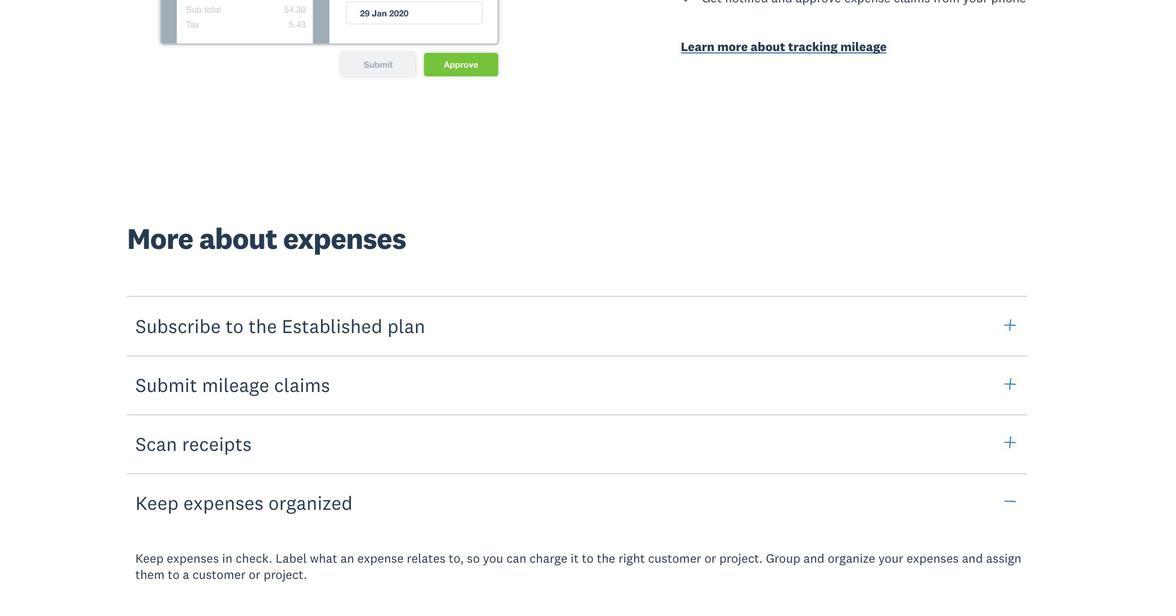 Task type: locate. For each thing, give the bounding box(es) containing it.
0 horizontal spatial mileage
[[202, 373, 269, 397]]

keep expenses organized button
[[127, 473, 1028, 533]]

keep expenses organized
[[135, 491, 353, 515]]

project.
[[720, 550, 763, 566], [264, 566, 307, 583]]

2 keep from the top
[[135, 550, 164, 566]]

the
[[249, 314, 277, 338], [597, 550, 616, 566]]

assign
[[987, 550, 1022, 566]]

receipts
[[182, 432, 252, 456]]

check.
[[236, 550, 273, 566]]

to left a
[[168, 566, 180, 583]]

so
[[467, 550, 480, 566]]

project. left group
[[720, 550, 763, 566]]

submit mileage claims
[[135, 373, 330, 397]]

scan receipts button
[[127, 414, 1028, 474]]

mileage inside dropdown button
[[202, 373, 269, 397]]

0 horizontal spatial about
[[199, 220, 277, 257]]

0 horizontal spatial customer
[[193, 566, 246, 583]]

and right group
[[804, 550, 825, 566]]

submit mileage claims button
[[127, 355, 1028, 416]]

subscribe to the established plan button
[[127, 296, 1028, 357]]

0 vertical spatial the
[[249, 314, 277, 338]]

customer right right on the bottom right of the page
[[649, 550, 702, 566]]

and
[[804, 550, 825, 566], [963, 550, 984, 566]]

about inside learn more about tracking mileage link
[[751, 39, 786, 55]]

0 vertical spatial about
[[751, 39, 786, 55]]

keep expenses in check. label what an expense relates to, so you can charge it to the right customer or project. group and organize your expenses and assign them to a customer or project.
[[135, 550, 1022, 583]]

0 horizontal spatial the
[[249, 314, 277, 338]]

claims
[[274, 373, 330, 397]]

0 horizontal spatial or
[[249, 566, 261, 583]]

and left assign
[[963, 550, 984, 566]]

1 horizontal spatial about
[[751, 39, 786, 55]]

expenses
[[283, 220, 406, 257], [184, 491, 264, 515], [167, 550, 219, 566], [907, 550, 959, 566]]

to,
[[449, 550, 464, 566]]

the inside subscribe to the established plan "dropdown button"
[[249, 314, 277, 338]]

learn
[[681, 39, 715, 55]]

1 horizontal spatial project.
[[720, 550, 763, 566]]

0 horizontal spatial to
[[168, 566, 180, 583]]

included image
[[681, 0, 692, 2]]

1 horizontal spatial the
[[597, 550, 616, 566]]

keep down scan on the bottom left
[[135, 491, 179, 515]]

scan receipts
[[135, 432, 252, 456]]

project. down label
[[264, 566, 307, 583]]

subscribe
[[135, 314, 221, 338]]

0 vertical spatial mileage
[[841, 39, 887, 55]]

them
[[135, 566, 165, 583]]

keep for keep expenses in check. label what an expense relates to, so you can charge it to the right customer or project. group and organize your expenses and assign them to a customer or project.
[[135, 550, 164, 566]]

learn more about tracking mileage link
[[681, 39, 1028, 58]]

to
[[226, 314, 244, 338], [582, 550, 594, 566], [168, 566, 180, 583]]

keep
[[135, 491, 179, 515], [135, 550, 164, 566]]

1 horizontal spatial to
[[226, 314, 244, 338]]

keep up them
[[135, 550, 164, 566]]

to right it
[[582, 550, 594, 566]]

0 horizontal spatial and
[[804, 550, 825, 566]]

keep inside dropdown button
[[135, 491, 179, 515]]

a person entering an expense using the app on their mobile. image
[[127, 0, 566, 104], [127, 0, 566, 104]]

your
[[879, 550, 904, 566]]

1 vertical spatial keep
[[135, 550, 164, 566]]

customer down in
[[193, 566, 246, 583]]

1 vertical spatial mileage
[[202, 373, 269, 397]]

established
[[282, 314, 383, 338]]

mileage
[[841, 39, 887, 55], [202, 373, 269, 397]]

or
[[705, 550, 717, 566], [249, 566, 261, 583]]

keep inside "keep expenses in check. label what an expense relates to, so you can charge it to the right customer or project. group and organize your expenses and assign them to a customer or project."
[[135, 550, 164, 566]]

1 horizontal spatial and
[[963, 550, 984, 566]]

about
[[751, 39, 786, 55], [199, 220, 277, 257]]

tracking
[[789, 39, 838, 55]]

to right subscribe
[[226, 314, 244, 338]]

1 vertical spatial the
[[597, 550, 616, 566]]

learn more about tracking mileage
[[681, 39, 887, 55]]

0 vertical spatial keep
[[135, 491, 179, 515]]

1 vertical spatial about
[[199, 220, 277, 257]]

customer
[[649, 550, 702, 566], [193, 566, 246, 583]]

0 horizontal spatial project.
[[264, 566, 307, 583]]

right
[[619, 550, 645, 566]]

label
[[276, 550, 307, 566]]

1 horizontal spatial mileage
[[841, 39, 887, 55]]

1 keep from the top
[[135, 491, 179, 515]]



Task type: vqa. For each thing, say whether or not it's contained in the screenshot.
the receipts
yes



Task type: describe. For each thing, give the bounding box(es) containing it.
expense
[[358, 550, 404, 566]]

subscribe to the established plan
[[135, 314, 425, 338]]

organize
[[828, 550, 876, 566]]

more about expenses
[[127, 220, 406, 257]]

what
[[310, 550, 338, 566]]

group
[[766, 550, 801, 566]]

keep expenses organized element
[[115, 533, 1040, 597]]

expenses inside dropdown button
[[184, 491, 264, 515]]

scan
[[135, 432, 177, 456]]

relates
[[407, 550, 446, 566]]

to inside "dropdown button"
[[226, 314, 244, 338]]

more
[[127, 220, 193, 257]]

submit
[[135, 373, 197, 397]]

1 horizontal spatial or
[[705, 550, 717, 566]]

in
[[222, 550, 233, 566]]

plan
[[388, 314, 425, 338]]

can
[[507, 550, 527, 566]]

a
[[183, 566, 189, 583]]

you
[[483, 550, 504, 566]]

charge
[[530, 550, 568, 566]]

1 and from the left
[[804, 550, 825, 566]]

2 horizontal spatial to
[[582, 550, 594, 566]]

2 and from the left
[[963, 550, 984, 566]]

more
[[718, 39, 748, 55]]

the inside "keep expenses in check. label what an expense relates to, so you can charge it to the right customer or project. group and organize your expenses and assign them to a customer or project."
[[597, 550, 616, 566]]

keep for keep expenses organized
[[135, 491, 179, 515]]

organized
[[269, 491, 353, 515]]

it
[[571, 550, 579, 566]]

1 horizontal spatial customer
[[649, 550, 702, 566]]

an
[[341, 550, 354, 566]]



